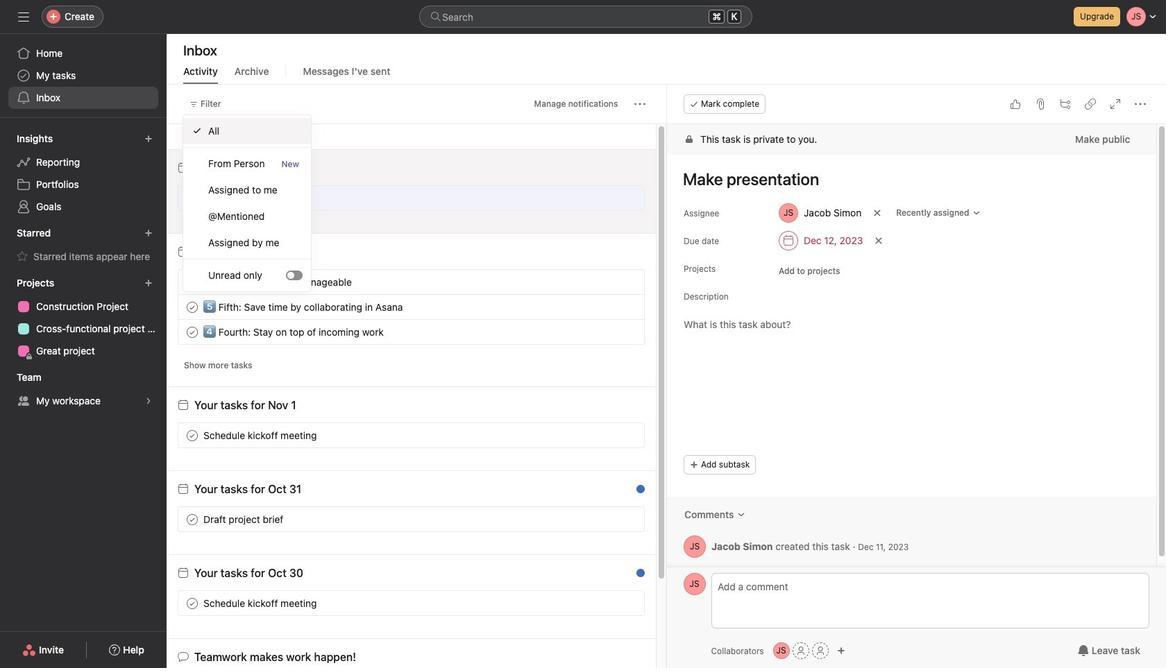 Task type: locate. For each thing, give the bounding box(es) containing it.
open user profile image
[[684, 536, 706, 558]]

1 vertical spatial mark complete checkbox
[[184, 427, 201, 444]]

None field
[[419, 6, 753, 28]]

Mark complete checkbox
[[184, 299, 201, 316], [184, 427, 201, 444]]

2 mark complete image from the top
[[184, 595, 201, 612]]

1 vertical spatial archive notification image
[[629, 571, 640, 582]]

1 mark complete image from the top
[[184, 427, 201, 444]]

0 likes. click to like this task image
[[1009, 99, 1021, 110], [601, 193, 612, 204]]

radio item
[[183, 118, 311, 144]]

1 vertical spatial mark complete checkbox
[[184, 511, 201, 528]]

archive notification image for 'your tasks for oct 31, task' element
[[629, 487, 640, 498]]

main content
[[667, 124, 1156, 576]]

add items to starred image
[[144, 229, 153, 237]]

0 likes. click to like this task image left attachments: add a file to this task, make presentation icon
[[1009, 99, 1021, 110]]

3 mark complete image from the top
[[184, 511, 201, 528]]

Mark complete checkbox
[[184, 324, 201, 341], [184, 511, 201, 528], [184, 595, 201, 612]]

1 vertical spatial mark complete image
[[184, 324, 201, 341]]

mark complete image for 1st mark complete option from the top
[[184, 324, 201, 341]]

open user profile image
[[684, 573, 706, 596]]

mark complete image for 'your tasks for oct 31, task' element's mark complete option
[[184, 511, 201, 528]]

teams element
[[0, 365, 167, 415]]

mark complete image down the your tasks for nov 1, task 'element'
[[184, 427, 201, 444]]

1 mark complete checkbox from the top
[[184, 299, 201, 316]]

mark complete image
[[184, 427, 201, 444], [184, 595, 201, 612]]

1 mark complete checkbox from the top
[[184, 324, 201, 341]]

your tasks for nov 1, task element
[[194, 399, 296, 412]]

Search tasks, projects, and more text field
[[419, 6, 753, 28]]

1 vertical spatial mark complete image
[[184, 595, 201, 612]]

attachments: add a file to this task, make presentation image
[[1034, 99, 1046, 110]]

1 archive notification image from the top
[[629, 487, 640, 498]]

0 horizontal spatial 0 likes. click to like this task image
[[601, 193, 612, 204]]

2 vertical spatial mark complete image
[[184, 511, 201, 528]]

archive notification image
[[629, 487, 640, 498], [629, 571, 640, 582]]

copy task link image
[[1084, 99, 1096, 110]]

2 archive notification image from the top
[[629, 571, 640, 582]]

0 vertical spatial mark complete image
[[184, 299, 201, 316]]

2 mark complete checkbox from the top
[[184, 511, 201, 528]]

1 vertical spatial 0 likes. click to like this task image
[[601, 193, 612, 204]]

more actions image
[[634, 99, 645, 110]]

0 vertical spatial 0 likes. click to like this task image
[[1009, 99, 1021, 110]]

0 vertical spatial mark complete checkbox
[[184, 324, 201, 341]]

comments image
[[737, 511, 745, 519]]

2 mark complete checkbox from the top
[[184, 427, 201, 444]]

2 mark complete image from the top
[[184, 324, 201, 341]]

mark complete image
[[184, 299, 201, 316], [184, 324, 201, 341], [184, 511, 201, 528]]

0 vertical spatial mark complete checkbox
[[184, 299, 201, 316]]

more actions for this task image
[[1134, 99, 1146, 110]]

2 vertical spatial mark complete checkbox
[[184, 595, 201, 612]]

see details, my workspace image
[[144, 397, 153, 405]]

your tasks for oct 31, task element
[[194, 483, 301, 496]]

Task Name text field
[[674, 163, 1139, 195]]

0 vertical spatial mark complete image
[[184, 427, 201, 444]]

full screen image
[[1109, 99, 1121, 110]]

1 horizontal spatial 0 likes. click to like this task image
[[1009, 99, 1021, 110]]

3 mark complete checkbox from the top
[[184, 595, 201, 612]]

0 vertical spatial archive notification image
[[629, 487, 640, 498]]

mark complete image down your tasks for oct 30, task element
[[184, 595, 201, 612]]

0 likes. click to like this task image left 0 comments image
[[601, 193, 612, 204]]



Task type: vqa. For each thing, say whether or not it's contained in the screenshot.
'Archive notification' icon
yes



Task type: describe. For each thing, give the bounding box(es) containing it.
hide sidebar image
[[18, 11, 29, 22]]

global element
[[0, 34, 167, 117]]

projects element
[[0, 271, 167, 365]]

add or remove collaborators image
[[837, 647, 845, 655]]

add subtask image
[[1059, 99, 1071, 110]]

make presentation dialog
[[667, 85, 1166, 669]]

archive notification image for your tasks for oct 30, task element
[[629, 571, 640, 582]]

main content inside make presentation dialog
[[667, 124, 1156, 576]]

remove assignee image
[[873, 209, 882, 217]]

add or remove collaborators image
[[773, 643, 790, 660]]

mark complete checkbox for 'your tasks for oct 31, task' element
[[184, 511, 201, 528]]

0 comments image
[[623, 193, 634, 204]]

1 mark complete image from the top
[[184, 299, 201, 316]]

clear due date image
[[875, 237, 883, 245]]

starred element
[[0, 221, 167, 271]]

new insights image
[[144, 135, 153, 143]]

new project or portfolio image
[[144, 279, 153, 287]]

mark complete checkbox for your tasks for oct 30, task element
[[184, 595, 201, 612]]

your tasks for dec 12, task element
[[194, 162, 303, 174]]

your tasks for oct 30, task element
[[194, 567, 303, 580]]

your tasks for nov 2, task element
[[194, 246, 298, 258]]

insights element
[[0, 126, 167, 221]]



